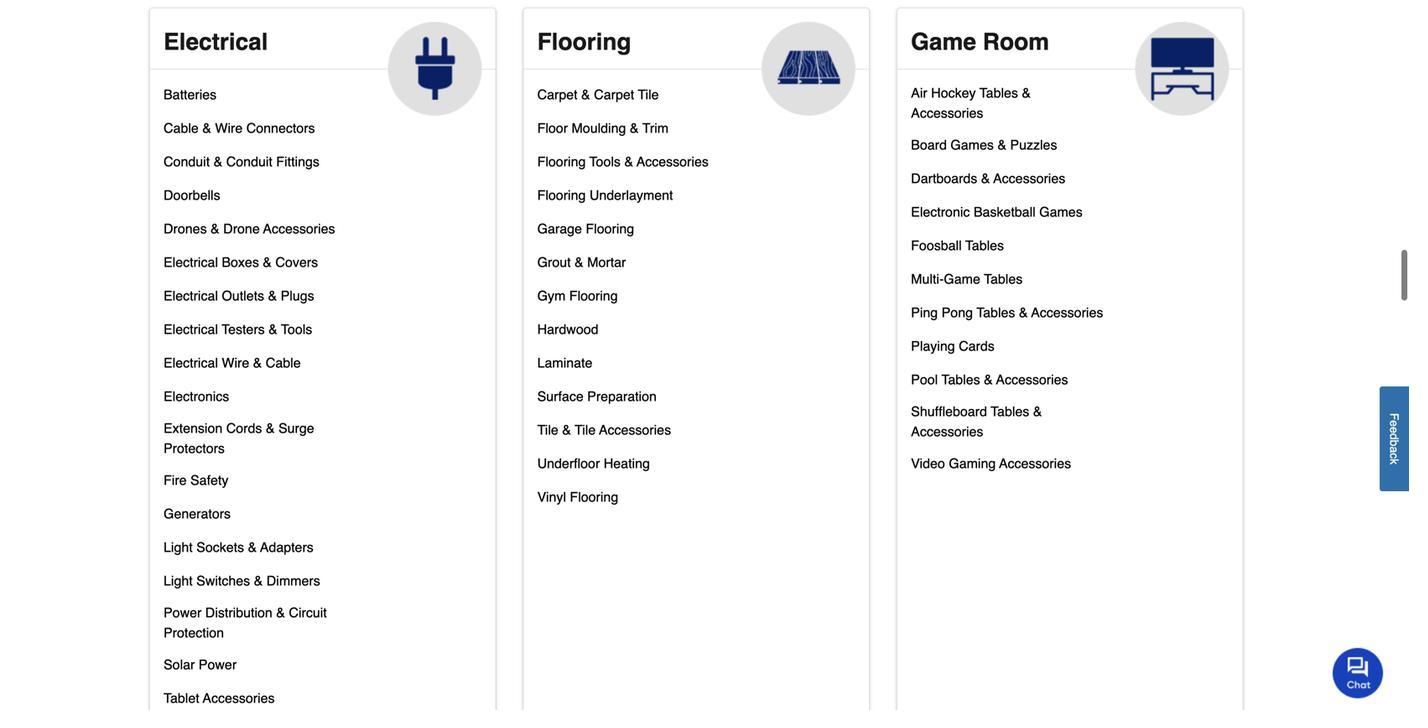 Task type: locate. For each thing, give the bounding box(es) containing it.
cards
[[959, 339, 995, 354]]

room
[[983, 28, 1050, 55]]

cable down the batteries link
[[164, 120, 199, 136]]

& right sockets
[[248, 540, 257, 555]]

2 light from the top
[[164, 573, 193, 589]]

1 vertical spatial game
[[944, 271, 981, 287]]

tables
[[980, 85, 1019, 101], [966, 238, 1004, 253], [984, 271, 1023, 287], [977, 305, 1016, 320], [942, 372, 981, 388], [991, 404, 1030, 419]]

tables right pong at the top right
[[977, 305, 1016, 320]]

accessories inside tile & tile accessories link
[[599, 422, 671, 438]]

games
[[951, 137, 994, 153], [1040, 204, 1083, 220]]

carpet & carpet tile link
[[537, 83, 659, 117]]

tables down electronic basketball games 'link'
[[966, 238, 1004, 253]]

accessories inside the dartboards & accessories "link"
[[994, 171, 1066, 186]]

& right testers
[[269, 322, 278, 337]]

electrical left outlets
[[164, 288, 218, 304]]

1 horizontal spatial conduit
[[226, 154, 273, 169]]

tables up ping pong tables & accessories
[[984, 271, 1023, 287]]

hockey
[[931, 85, 976, 101]]

& inside extension cords & surge protectors
[[266, 421, 275, 436]]

power up protection
[[164, 605, 202, 621]]

electrical left testers
[[164, 322, 218, 337]]

foosball tables
[[911, 238, 1004, 253]]

4 electrical from the top
[[164, 322, 218, 337]]

underfloor
[[537, 456, 600, 471]]

ping pong tables & accessories link
[[911, 301, 1104, 335]]

flooring up garage on the top
[[537, 187, 586, 203]]

pool tables & accessories
[[911, 372, 1069, 388]]

0 horizontal spatial carpet
[[537, 87, 578, 102]]

electrical up batteries on the top of page
[[164, 28, 268, 55]]

tables down the "playing cards" link
[[942, 372, 981, 388]]

e up b
[[1388, 427, 1402, 434]]

& down the light sockets & adapters link
[[254, 573, 263, 589]]

electronics
[[164, 389, 229, 404]]

0 horizontal spatial conduit
[[164, 154, 210, 169]]

hardwood link
[[537, 318, 599, 352]]

light down the generators link on the left of page
[[164, 540, 193, 555]]

0 vertical spatial wire
[[215, 120, 243, 136]]

tile & tile accessories link
[[537, 419, 671, 452]]

& down pool tables & accessories 'link' on the bottom right of the page
[[1034, 404, 1042, 419]]

surface preparation
[[537, 389, 657, 404]]

1 vertical spatial wire
[[222, 355, 249, 371]]

games inside electronic basketball games 'link'
[[1040, 204, 1083, 220]]

flooring down floor
[[537, 154, 586, 169]]

c
[[1388, 453, 1402, 459]]

electrical down drones
[[164, 255, 218, 270]]

game up hockey
[[911, 28, 977, 55]]

1 horizontal spatial games
[[1040, 204, 1083, 220]]

electrical
[[164, 28, 268, 55], [164, 255, 218, 270], [164, 288, 218, 304], [164, 322, 218, 337], [164, 355, 218, 371]]

game room image
[[1136, 22, 1230, 116]]

carpet up floor moulding & trim
[[594, 87, 634, 102]]

batteries link
[[164, 83, 217, 117]]

& down room
[[1022, 85, 1031, 101]]

light left switches
[[164, 573, 193, 589]]

extension cords & surge protectors
[[164, 421, 314, 456]]

2 electrical from the top
[[164, 255, 218, 270]]

electronics link
[[164, 385, 229, 419]]

tablet accessories
[[164, 691, 275, 706]]

& down 'electrical testers & tools' link
[[253, 355, 262, 371]]

1 electrical from the top
[[164, 28, 268, 55]]

conduit up doorbells
[[164, 154, 210, 169]]

0 vertical spatial game
[[911, 28, 977, 55]]

tools
[[590, 154, 621, 169], [281, 322, 312, 337]]

games up dartboards & accessories
[[951, 137, 994, 153]]

flooring down flooring underlayment link
[[586, 221, 634, 237]]

cable down 'electrical testers & tools' link
[[266, 355, 301, 371]]

& right "cords"
[[266, 421, 275, 436]]

electronic basketball games link
[[911, 200, 1083, 234]]

light for light sockets & adapters
[[164, 540, 193, 555]]

f e e d b a c k button
[[1380, 387, 1410, 492]]

power up tablet accessories
[[199, 657, 237, 673]]

carpet up floor
[[537, 87, 578, 102]]

0 vertical spatial tools
[[590, 154, 621, 169]]

& right grout at the top of the page
[[575, 255, 584, 270]]

1 conduit from the left
[[164, 154, 210, 169]]

k
[[1388, 459, 1402, 465]]

5 electrical from the top
[[164, 355, 218, 371]]

1 vertical spatial cable
[[266, 355, 301, 371]]

1 light from the top
[[164, 540, 193, 555]]

1 vertical spatial games
[[1040, 204, 1083, 220]]

& up underfloor
[[562, 422, 571, 438]]

games right basketball on the top
[[1040, 204, 1083, 220]]

game inside game room link
[[911, 28, 977, 55]]

electrical image
[[388, 22, 482, 116]]

shuffleboard tables & accessories
[[911, 404, 1042, 440]]

& right boxes
[[263, 255, 272, 270]]

& inside shuffleboard tables & accessories
[[1034, 404, 1042, 419]]

tables down pool tables & accessories 'link' on the bottom right of the page
[[991, 404, 1030, 419]]

moulding
[[572, 120, 626, 136]]

electronic basketball games
[[911, 204, 1083, 220]]

light switches & dimmers
[[164, 573, 320, 589]]

laminate
[[537, 355, 593, 371]]

tables right hockey
[[980, 85, 1019, 101]]

0 vertical spatial games
[[951, 137, 994, 153]]

light for light switches & dimmers
[[164, 573, 193, 589]]

video gaming accessories link
[[911, 452, 1072, 486]]

drones
[[164, 221, 207, 237]]

electrical for electrical
[[164, 28, 268, 55]]

conduit & conduit fittings link
[[164, 150, 320, 184]]

light sockets & adapters
[[164, 540, 314, 555]]

tile down surface
[[537, 422, 559, 438]]

flooring tools & accessories link
[[537, 150, 709, 184]]

tile down surface preparation link at the left bottom of page
[[575, 422, 596, 438]]

accessories inside air hockey tables & accessories
[[911, 105, 984, 121]]

e up d
[[1388, 421, 1402, 427]]

electrical wire & cable
[[164, 355, 301, 371]]

flooring underlayment link
[[537, 184, 673, 217]]

electrical for electrical wire & cable
[[164, 355, 218, 371]]

protectors
[[164, 441, 225, 456]]

carpet
[[537, 87, 578, 102], [594, 87, 634, 102]]

& down cards
[[984, 372, 993, 388]]

air hockey tables & accessories
[[911, 85, 1031, 121]]

& left puzzles
[[998, 137, 1007, 153]]

tools down 'plugs'
[[281, 322, 312, 337]]

plugs
[[281, 288, 314, 304]]

gaming
[[949, 456, 996, 471]]

light inside the light sockets & adapters link
[[164, 540, 193, 555]]

electrical up electronics on the bottom of the page
[[164, 355, 218, 371]]

tile
[[638, 87, 659, 102], [537, 422, 559, 438], [575, 422, 596, 438]]

1 horizontal spatial cable
[[266, 355, 301, 371]]

fire safety
[[164, 473, 229, 488]]

board
[[911, 137, 947, 153]]

game
[[911, 28, 977, 55], [944, 271, 981, 287]]

a
[[1388, 447, 1402, 453]]

chat invite button image
[[1333, 648, 1384, 699]]

ping pong tables & accessories
[[911, 305, 1104, 320]]

accessories inside 'video gaming accessories' link
[[1000, 456, 1072, 471]]

0 vertical spatial cable
[[164, 120, 199, 136]]

accessories
[[911, 105, 984, 121], [637, 154, 709, 169], [994, 171, 1066, 186], [263, 221, 335, 237], [1032, 305, 1104, 320], [997, 372, 1069, 388], [599, 422, 671, 438], [911, 424, 984, 440], [1000, 456, 1072, 471], [203, 691, 275, 706]]

pool tables & accessories link
[[911, 368, 1069, 402]]

drone
[[223, 221, 260, 237]]

f e e d b a c k
[[1388, 414, 1402, 465]]

gym
[[537, 288, 566, 304]]

1 vertical spatial power
[[199, 657, 237, 673]]

wire up conduit & conduit fittings
[[215, 120, 243, 136]]

light
[[164, 540, 193, 555], [164, 573, 193, 589]]

2 e from the top
[[1388, 427, 1402, 434]]

0 horizontal spatial cable
[[164, 120, 199, 136]]

0 vertical spatial power
[[164, 605, 202, 621]]

board games & puzzles link
[[911, 133, 1058, 167]]

1 vertical spatial light
[[164, 573, 193, 589]]

circuit
[[289, 605, 327, 621]]

& up moulding
[[582, 87, 590, 102]]

floor moulding & trim link
[[537, 117, 669, 150]]

2 conduit from the left
[[226, 154, 273, 169]]

0 horizontal spatial tools
[[281, 322, 312, 337]]

flooring
[[537, 28, 631, 55], [537, 154, 586, 169], [537, 187, 586, 203], [586, 221, 634, 237], [570, 288, 618, 304], [570, 490, 619, 505]]

& left drone
[[211, 221, 220, 237]]

playing
[[911, 339, 955, 354]]

& left circuit
[[276, 605, 285, 621]]

1 horizontal spatial carpet
[[594, 87, 634, 102]]

sockets
[[196, 540, 244, 555]]

drones & drone accessories
[[164, 221, 335, 237]]

0 vertical spatial light
[[164, 540, 193, 555]]

surge
[[279, 421, 314, 436]]

electrical for electrical testers & tools
[[164, 322, 218, 337]]

game down foosball tables link
[[944, 271, 981, 287]]

foosball tables link
[[911, 234, 1004, 268]]

b
[[1388, 440, 1402, 447]]

electrical wire & cable link
[[164, 352, 301, 385]]

3 electrical from the top
[[164, 288, 218, 304]]

game inside multi-game tables link
[[944, 271, 981, 287]]

conduit & conduit fittings
[[164, 154, 320, 169]]

extension cords & surge protectors link
[[164, 419, 358, 469]]

tools down 'floor moulding & trim' "link"
[[590, 154, 621, 169]]

accessories inside flooring tools & accessories link
[[637, 154, 709, 169]]

wire down 'electrical testers & tools' link
[[222, 355, 249, 371]]

electrical outlets & plugs
[[164, 288, 314, 304]]

& left 'plugs'
[[268, 288, 277, 304]]

extension
[[164, 421, 223, 436]]

0 horizontal spatial games
[[951, 137, 994, 153]]

tile up trim at top left
[[638, 87, 659, 102]]

conduit down "cable & wire connectors" link
[[226, 154, 273, 169]]

power
[[164, 605, 202, 621], [199, 657, 237, 673]]

light inside light switches & dimmers link
[[164, 573, 193, 589]]

& inside power distribution & circuit protection
[[276, 605, 285, 621]]



Task type: describe. For each thing, give the bounding box(es) containing it.
electronic
[[911, 204, 970, 220]]

ping
[[911, 305, 938, 320]]

light sockets & adapters link
[[164, 536, 314, 570]]

shuffleboard
[[911, 404, 987, 419]]

video gaming accessories
[[911, 456, 1072, 471]]

dartboards & accessories link
[[911, 167, 1066, 200]]

& down the batteries link
[[202, 120, 211, 136]]

accessories inside tablet accessories link
[[203, 691, 275, 706]]

fittings
[[276, 154, 320, 169]]

grout
[[537, 255, 571, 270]]

power inside power distribution & circuit protection
[[164, 605, 202, 621]]

boxes
[[222, 255, 259, 270]]

accessories inside ping pong tables & accessories link
[[1032, 305, 1104, 320]]

testers
[[222, 322, 265, 337]]

garage flooring link
[[537, 217, 634, 251]]

doorbells link
[[164, 184, 220, 217]]

1 vertical spatial tools
[[281, 322, 312, 337]]

accessories inside shuffleboard tables & accessories
[[911, 424, 984, 440]]

d
[[1388, 434, 1402, 440]]

carpet & carpet tile
[[537, 87, 659, 102]]

electrical link
[[150, 8, 496, 116]]

flooring up carpet & carpet tile
[[537, 28, 631, 55]]

floor moulding & trim
[[537, 120, 669, 136]]

drones & drone accessories link
[[164, 217, 335, 251]]

adapters
[[260, 540, 314, 555]]

foosball
[[911, 238, 962, 253]]

flooring tools & accessories
[[537, 154, 709, 169]]

light switches & dimmers link
[[164, 570, 320, 603]]

distribution
[[205, 605, 273, 621]]

garage flooring
[[537, 221, 634, 237]]

pool
[[911, 372, 938, 388]]

cable & wire connectors
[[164, 120, 315, 136]]

safety
[[190, 473, 229, 488]]

electrical for electrical boxes & covers
[[164, 255, 218, 270]]

solar
[[164, 657, 195, 673]]

flooring down grout & mortar link
[[570, 288, 618, 304]]

dartboards
[[911, 171, 978, 186]]

covers
[[276, 255, 318, 270]]

connectors
[[246, 120, 315, 136]]

game room
[[911, 28, 1050, 55]]

doorbells
[[164, 187, 220, 203]]

cable & wire connectors link
[[164, 117, 315, 150]]

switches
[[196, 573, 250, 589]]

grout & mortar link
[[537, 251, 626, 284]]

electrical for electrical outlets & plugs
[[164, 288, 218, 304]]

& down board games & puzzles link
[[981, 171, 990, 186]]

2 horizontal spatial tile
[[638, 87, 659, 102]]

accessories inside drones & drone accessories "link"
[[263, 221, 335, 237]]

electrical testers & tools link
[[164, 318, 312, 352]]

surface
[[537, 389, 584, 404]]

tablet accessories link
[[164, 687, 275, 711]]

solar power
[[164, 657, 237, 673]]

2 carpet from the left
[[594, 87, 634, 102]]

& down multi-game tables link
[[1019, 305, 1028, 320]]

tables inside 'link'
[[942, 372, 981, 388]]

preparation
[[587, 389, 657, 404]]

garage
[[537, 221, 582, 237]]

heating
[[604, 456, 650, 471]]

vinyl flooring link
[[537, 486, 619, 519]]

1 horizontal spatial tile
[[575, 422, 596, 438]]

air
[[911, 85, 928, 101]]

tablet
[[164, 691, 199, 706]]

shuffleboard tables & accessories link
[[911, 402, 1106, 452]]

electrical outlets & plugs link
[[164, 284, 314, 318]]

surface preparation link
[[537, 385, 657, 419]]

laminate link
[[537, 352, 593, 385]]

underfloor heating
[[537, 456, 650, 471]]

grout & mortar
[[537, 255, 626, 270]]

games inside board games & puzzles link
[[951, 137, 994, 153]]

playing cards
[[911, 339, 995, 354]]

electrical boxes & covers link
[[164, 251, 318, 284]]

dartboards & accessories
[[911, 171, 1066, 186]]

multi-
[[911, 271, 944, 287]]

flooring down underfloor heating link at the bottom left of page
[[570, 490, 619, 505]]

electrical testers & tools
[[164, 322, 312, 337]]

board games & puzzles
[[911, 137, 1058, 153]]

gym flooring link
[[537, 284, 618, 318]]

0 horizontal spatial tile
[[537, 422, 559, 438]]

trim
[[643, 120, 669, 136]]

vinyl flooring
[[537, 490, 619, 505]]

& left trim at top left
[[630, 120, 639, 136]]

video
[[911, 456, 945, 471]]

tables inside shuffleboard tables & accessories
[[991, 404, 1030, 419]]

1 horizontal spatial tools
[[590, 154, 621, 169]]

flooring image
[[762, 22, 856, 116]]

f
[[1388, 414, 1402, 421]]

playing cards link
[[911, 335, 995, 368]]

& down "cable & wire connectors" link
[[214, 154, 223, 169]]

batteries
[[164, 87, 217, 102]]

floor
[[537, 120, 568, 136]]

fire safety link
[[164, 469, 229, 503]]

accessories inside pool tables & accessories 'link'
[[997, 372, 1069, 388]]

& up underlayment
[[625, 154, 634, 169]]

game room link
[[898, 8, 1243, 116]]

generators link
[[164, 503, 231, 536]]

power distribution & circuit protection link
[[164, 603, 358, 654]]

& inside air hockey tables & accessories
[[1022, 85, 1031, 101]]

flooring link
[[524, 8, 869, 116]]

1 e from the top
[[1388, 421, 1402, 427]]

gym flooring
[[537, 288, 618, 304]]

mortar
[[587, 255, 626, 270]]

power distribution & circuit protection
[[164, 605, 327, 641]]

multi-game tables link
[[911, 268, 1023, 301]]

tables inside air hockey tables & accessories
[[980, 85, 1019, 101]]

tile & tile accessories
[[537, 422, 671, 438]]

1 carpet from the left
[[537, 87, 578, 102]]



Task type: vqa. For each thing, say whether or not it's contained in the screenshot.
When on the bottom left of page
no



